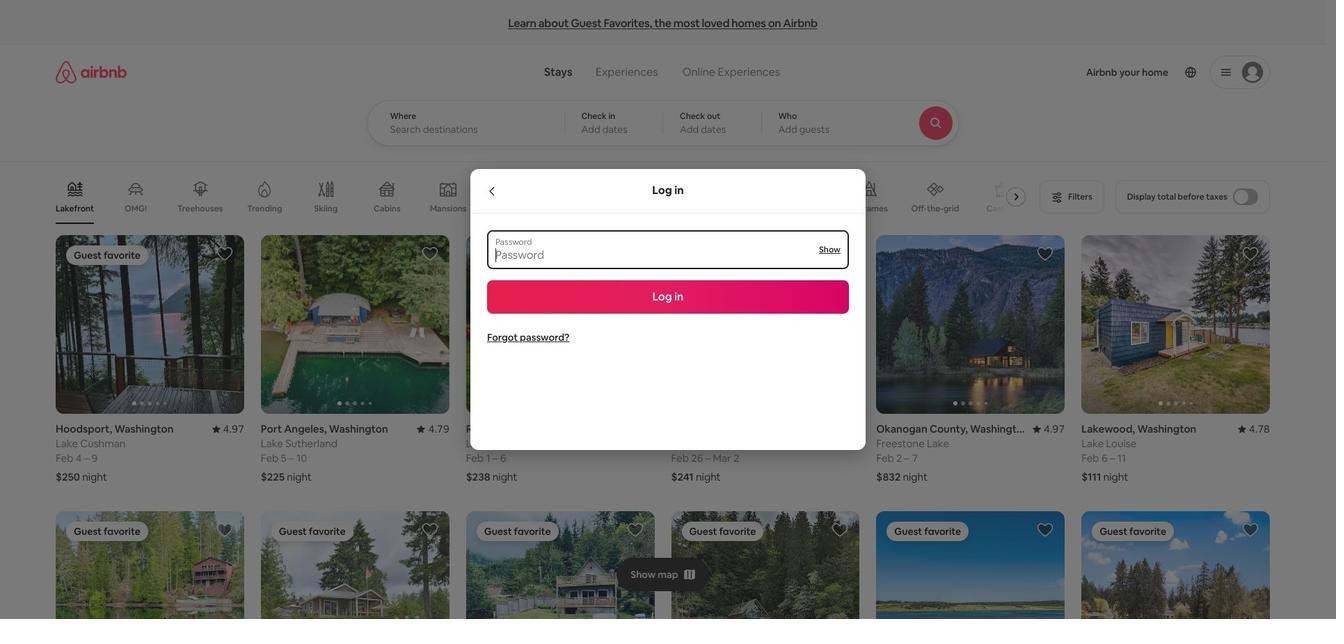 Task type: describe. For each thing, give the bounding box(es) containing it.
1 add to wishlist: port angeles, washington image from the left
[[627, 522, 644, 539]]

what can we help you find? tab list
[[533, 57, 670, 88]]

Password password field
[[496, 249, 811, 262]]

4.78 out of 5 average rating image
[[1238, 423, 1271, 436]]

add to wishlist: hoodsport, washington image
[[216, 246, 233, 262]]

add to wishlist: port orchard, washington image
[[216, 522, 233, 539]]

profile element
[[802, 45, 1271, 100]]

add to wishlist: okanogan county, washington image
[[1037, 246, 1054, 262]]

add to wishlist: clinton, washington image
[[832, 246, 849, 262]]

add to wishlist: lakewood, washington image
[[1243, 246, 1259, 262]]

add to wishlist: port angeles, washington image
[[422, 246, 438, 262]]



Task type: locate. For each thing, give the bounding box(es) containing it.
add to wishlist: coupeville, washington image
[[1037, 522, 1054, 539]]

1 horizontal spatial 4.97 out of 5 average rating image
[[1033, 423, 1065, 436]]

1 horizontal spatial add to wishlist: port angeles, washington image
[[832, 522, 849, 539]]

2 add to wishlist: port angeles, washington image from the left
[[832, 522, 849, 539]]

4.79 out of 5 average rating image
[[417, 423, 450, 436]]

4.97 out of 5 average rating image for add to wishlist: okanogan county, washington image
[[1033, 423, 1065, 436]]

4.97 out of 5 average rating image
[[212, 423, 244, 436], [1033, 423, 1065, 436]]

group
[[56, 170, 1032, 224], [56, 235, 244, 414], [261, 235, 450, 414], [466, 235, 655, 414], [671, 235, 860, 414], [877, 235, 1065, 414], [1082, 235, 1271, 414], [56, 512, 244, 620], [261, 512, 450, 620], [466, 512, 655, 620], [671, 512, 860, 620], [877, 512, 1065, 620], [1082, 512, 1271, 620]]

2 4.97 out of 5 average rating image from the left
[[1033, 423, 1065, 436]]

None search field
[[367, 45, 997, 146]]

1 4.97 out of 5 average rating image from the left
[[212, 423, 244, 436]]

0 horizontal spatial add to wishlist: port angeles, washington image
[[627, 522, 644, 539]]

add to wishlist: spanaway, washington image
[[1243, 522, 1259, 539]]

log in dialog
[[471, 169, 866, 450]]

Search destinations search field
[[390, 123, 542, 136]]

4.97 out of 5 average rating image for add to wishlist: hoodsport, washington image
[[212, 423, 244, 436]]

add to wishlist: port angeles, washington image
[[627, 522, 644, 539], [832, 522, 849, 539]]

0 horizontal spatial 4.97 out of 5 average rating image
[[212, 423, 244, 436]]

add to wishlist: shelton, washington image
[[422, 522, 438, 539]]

tab panel
[[367, 100, 997, 146]]



Task type: vqa. For each thing, say whether or not it's contained in the screenshot.
the tesco express
no



